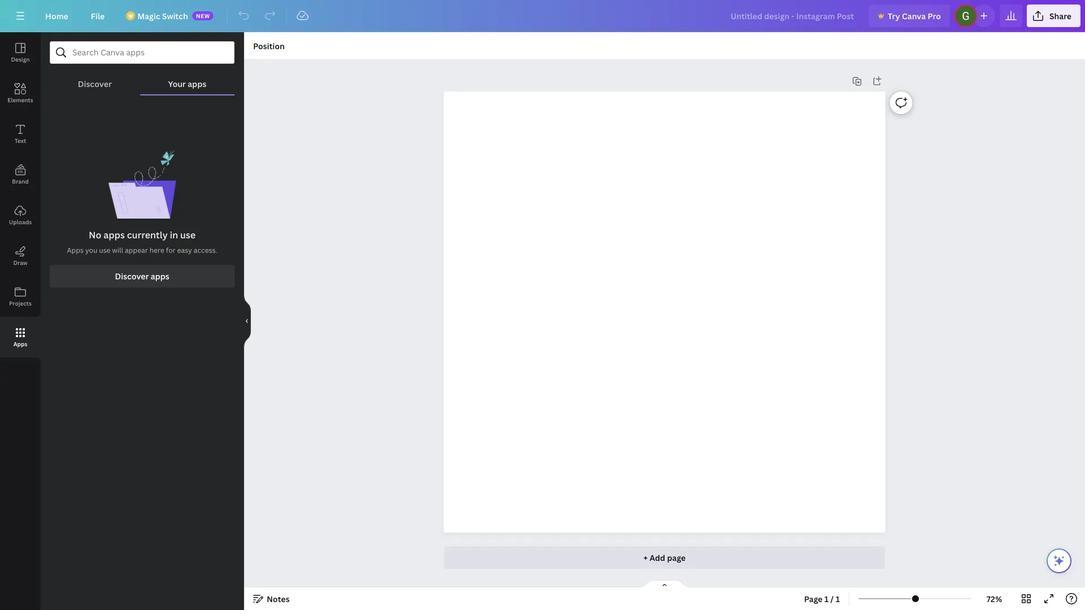 Task type: locate. For each thing, give the bounding box(es) containing it.
apps for discover
[[151, 271, 169, 282]]

0 horizontal spatial discover
[[78, 78, 112, 89]]

your
[[168, 78, 186, 89]]

0 vertical spatial apps
[[188, 78, 207, 89]]

add
[[650, 553, 666, 564]]

apps left you
[[67, 246, 84, 255]]

position
[[253, 40, 285, 51]]

1 1 from the left
[[825, 594, 829, 605]]

2 1 from the left
[[836, 594, 840, 605]]

1 vertical spatial apps
[[13, 340, 27, 348]]

apps right your
[[188, 78, 207, 89]]

projects
[[9, 300, 32, 307]]

+ add page button
[[444, 547, 886, 569]]

1 horizontal spatial apps
[[67, 246, 84, 255]]

72% button
[[977, 590, 1013, 608]]

Search Canva apps search field
[[72, 42, 212, 63]]

apps down projects at the left of page
[[13, 340, 27, 348]]

side panel tab list
[[0, 32, 41, 358]]

draw button
[[0, 236, 41, 277]]

/
[[831, 594, 834, 605]]

brand
[[12, 178, 29, 185]]

1 vertical spatial discover
[[115, 271, 149, 282]]

Design title text field
[[722, 5, 865, 27]]

1 horizontal spatial apps
[[151, 271, 169, 282]]

1 horizontal spatial 1
[[836, 594, 840, 605]]

1 left /
[[825, 594, 829, 605]]

for
[[166, 246, 176, 255]]

apps inside button
[[13, 340, 27, 348]]

canva
[[903, 10, 926, 21]]

apps
[[188, 78, 207, 89], [104, 229, 125, 241], [151, 271, 169, 282]]

canva assistant image
[[1053, 555, 1067, 568]]

page
[[668, 553, 686, 564]]

apps
[[67, 246, 84, 255], [13, 340, 27, 348]]

you
[[85, 246, 97, 255]]

apps up will
[[104, 229, 125, 241]]

discover
[[78, 78, 112, 89], [115, 271, 149, 282]]

0 horizontal spatial apps
[[13, 340, 27, 348]]

0 vertical spatial discover
[[78, 78, 112, 89]]

use
[[180, 229, 196, 241], [99, 246, 111, 255]]

your apps button
[[140, 64, 235, 94]]

1 horizontal spatial discover
[[115, 271, 149, 282]]

1 right /
[[836, 594, 840, 605]]

share button
[[1027, 5, 1081, 27]]

position button
[[249, 37, 289, 55]]

use left will
[[99, 246, 111, 255]]

use right in
[[180, 229, 196, 241]]

currently
[[127, 229, 168, 241]]

2 horizontal spatial apps
[[188, 78, 207, 89]]

0 vertical spatial use
[[180, 229, 196, 241]]

show pages image
[[638, 580, 692, 589]]

uploads
[[9, 218, 32, 226]]

apps for no
[[104, 229, 125, 241]]

apps for your
[[188, 78, 207, 89]]

elements button
[[0, 73, 41, 114]]

try canva pro
[[888, 10, 942, 21]]

pro
[[928, 10, 942, 21]]

appear
[[125, 246, 148, 255]]

apps inside no apps currently in use apps you use will appear here for easy access.
[[67, 246, 84, 255]]

draw
[[13, 259, 27, 267]]

empty folder image displayed when there are no installed apps image
[[108, 150, 176, 219]]

apps down here
[[151, 271, 169, 282]]

page
[[805, 594, 823, 605]]

design
[[11, 55, 30, 63]]

+ add page
[[644, 553, 686, 564]]

1 vertical spatial apps
[[104, 229, 125, 241]]

discover inside discover button
[[78, 78, 112, 89]]

apps inside no apps currently in use apps you use will appear here for easy access.
[[104, 229, 125, 241]]

design button
[[0, 32, 41, 73]]

no
[[89, 229, 101, 241]]

uploads button
[[0, 195, 41, 236]]

discover inside the discover apps button
[[115, 271, 149, 282]]

0 horizontal spatial apps
[[104, 229, 125, 241]]

here
[[150, 246, 164, 255]]

0 horizontal spatial 1
[[825, 594, 829, 605]]

1
[[825, 594, 829, 605], [836, 594, 840, 605]]

0 vertical spatial apps
[[67, 246, 84, 255]]

file button
[[82, 5, 114, 27]]

easy
[[177, 246, 192, 255]]

0 horizontal spatial use
[[99, 246, 111, 255]]

no apps currently in use apps you use will appear here for easy access.
[[67, 229, 217, 255]]

magic
[[138, 10, 160, 21]]

share
[[1050, 10, 1072, 21]]

2 vertical spatial apps
[[151, 271, 169, 282]]

new
[[196, 12, 210, 20]]



Task type: vqa. For each thing, say whether or not it's contained in the screenshot.
bottom Wireframe
no



Task type: describe. For each thing, give the bounding box(es) containing it.
notes
[[267, 594, 290, 605]]

72%
[[987, 594, 1003, 605]]

discover for discover
[[78, 78, 112, 89]]

page 1 / 1
[[805, 594, 840, 605]]

brand button
[[0, 154, 41, 195]]

text
[[15, 137, 26, 144]]

magic switch
[[138, 10, 188, 21]]

projects button
[[0, 277, 41, 317]]

hide image
[[244, 294, 251, 349]]

1 horizontal spatial use
[[180, 229, 196, 241]]

main menu bar
[[0, 0, 1086, 32]]

access.
[[194, 246, 217, 255]]

in
[[170, 229, 178, 241]]

your apps
[[168, 78, 207, 89]]

discover for discover apps
[[115, 271, 149, 282]]

discover button
[[50, 64, 140, 94]]

apps button
[[0, 317, 41, 358]]

elements
[[8, 96, 33, 104]]

text button
[[0, 114, 41, 154]]

switch
[[162, 10, 188, 21]]

home link
[[36, 5, 77, 27]]

try
[[888, 10, 901, 21]]

notes button
[[249, 590, 294, 608]]

home
[[45, 10, 68, 21]]

file
[[91, 10, 105, 21]]

1 vertical spatial use
[[99, 246, 111, 255]]

try canva pro button
[[869, 5, 951, 27]]

will
[[112, 246, 123, 255]]

discover apps button
[[50, 265, 235, 288]]

+
[[644, 553, 648, 564]]

discover apps
[[115, 271, 169, 282]]



